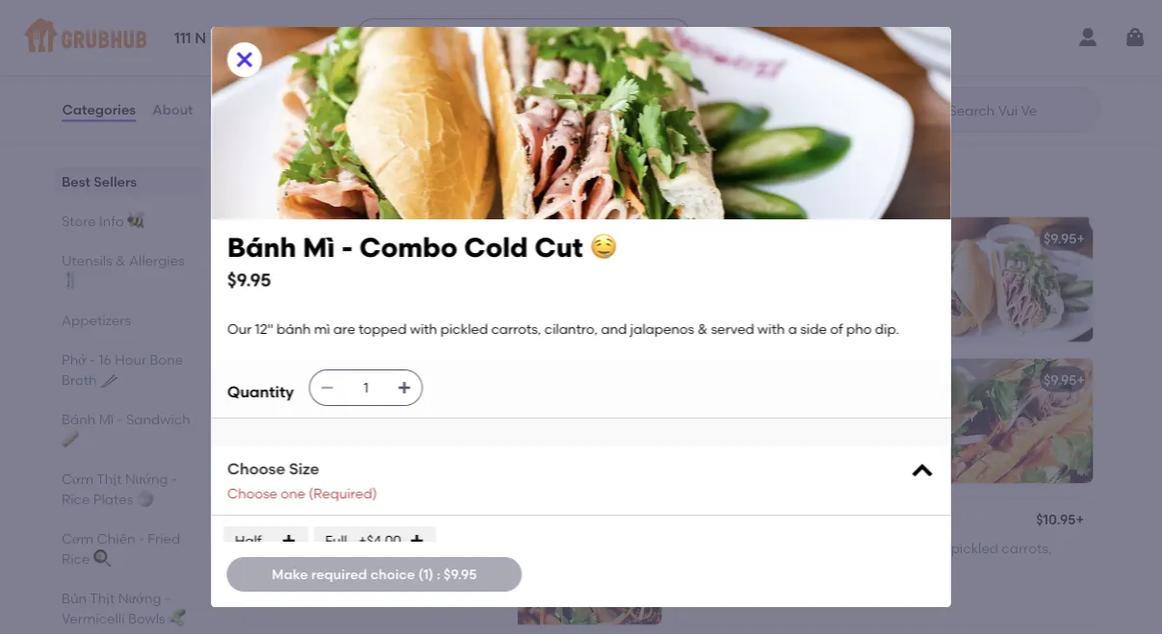 Task type: locate. For each thing, give the bounding box(es) containing it.
phở left shrimp at the right top of page
[[689, 19, 715, 35]]

jalapenos. down tofu
[[775, 560, 842, 576]]

categories
[[62, 101, 136, 118]]

bún thịt nướng - vermicelli bowls 🥒
[[61, 590, 182, 627]]

1 vertical spatial 🥖
[[61, 431, 75, 448]]

1 vertical spatial cơm
[[61, 530, 93, 547]]

our
[[337, 257, 361, 274], [689, 257, 713, 274], [227, 321, 251, 337], [258, 399, 282, 415], [689, 399, 713, 415], [738, 540, 762, 557], [258, 544, 282, 560]]

fried left egg
[[323, 230, 356, 246]]

limes
[[928, 46, 962, 63], [258, 70, 291, 86]]

cơm chiên - fried rice 🍳 tab
[[61, 529, 196, 569]]

rice up bún
[[61, 551, 89, 567]]

🥖
[[447, 172, 467, 196], [61, 431, 75, 448]]

0 horizontal spatial (gf)
[[258, 50, 286, 67]]

bánh mì - lemongrass chicken image
[[517, 500, 662, 625]]

mì inside bánh mì - combo cold cut 🤤 $9.95
[[302, 232, 335, 264]]

mì
[[423, 257, 440, 274], [776, 257, 792, 274], [314, 321, 330, 337], [344, 399, 361, 415], [776, 399, 792, 415], [824, 540, 841, 557], [344, 544, 361, 560]]

utensils
[[61, 252, 112, 269]]

about button
[[151, 75, 194, 144]]

phở for phở chicken breast
[[258, 23, 284, 39]]

carrots, inside vegan! our 12" bánh mì are topped with pickled carrots, cilantro, and jalapenos.
[[1002, 540, 1052, 557]]

🤤 for bánh mì - combo cold cut 🤤
[[869, 230, 882, 246]]

jalapenos. inside vegetarian! our 12" bánh mì are topped with pickled carrots, cilantro, and jalapenos.
[[287, 296, 354, 313]]

thịt inside cơm thịt nướng - rice plates 🍚
[[96, 471, 121, 487]]

(gf) served with bean sprouts, basil, limes and jalapenos.
[[689, 46, 1062, 63], [258, 50, 494, 86]]

🍳 down chiên
[[93, 551, 106, 567]]

0 vertical spatial rice
[[61, 491, 89, 507]]

mì inside bánh mì - sandwich 🥖
[[98, 411, 113, 427]]

rice inside cơm thịt nướng - rice plates 🍚
[[61, 491, 89, 507]]

(gf) down phở shrimp 🍤
[[689, 46, 717, 63]]

2 horizontal spatial phở
[[689, 19, 715, 35]]

best
[[61, 173, 90, 190], [269, 493, 294, 507]]

nướng
[[125, 471, 168, 487], [118, 590, 161, 607]]

🤤 for bánh mì - combo cold cut 🤤 $9.95
[[589, 232, 616, 264]]

nướng for plates
[[125, 471, 168, 487]]

svg image right input item quantity number field
[[396, 380, 412, 396]]

0 horizontal spatial served
[[289, 50, 334, 67]]

cơm inside cơm thịt nướng - rice plates 🍚
[[61, 471, 93, 487]]

cut
[[842, 230, 866, 246], [534, 232, 583, 264]]

1 vertical spatial fried
[[754, 513, 788, 529]]

phở left st
[[258, 23, 284, 39]]

fried left tofu
[[754, 513, 788, 529]]

mì inside vegan! our 12" bánh mì are topped with pickled carrots, cilantro, and jalapenos.
[[824, 540, 841, 557]]

carrots, inside vegetarian! our 12" bánh mì are topped with pickled carrots, cilantro, and jalapenos.
[[390, 277, 440, 293]]

1 horizontal spatial chicken
[[407, 517, 461, 533]]

(gf) served with bean sprouts, basil, limes and jalapenos. up search icon
[[689, 46, 1062, 63]]

- inside bánh mì - sandwich 🥖
[[117, 411, 122, 427]]

bánh mì - sandwich 🥖 inside tab
[[61, 411, 190, 448]]

sellers
[[93, 173, 136, 190]]

thịt inside bún thịt nướng - vermicelli bowls 🥒
[[89, 590, 114, 607]]

svg image
[[1123, 26, 1147, 49], [368, 30, 384, 45], [316, 33, 328, 45], [319, 380, 335, 396], [908, 458, 935, 485], [409, 533, 424, 549]]

thịt for bún
[[89, 590, 114, 607]]

🍳 right egg
[[389, 230, 402, 246]]

choose left one
[[227, 485, 277, 502]]

12" inside vegan! our 12" bánh mì are topped with pickled carrots, cilantro, and jalapenos.
[[765, 540, 784, 557]]

1 vertical spatial limes
[[258, 70, 291, 86]]

0 horizontal spatial phở
[[61, 351, 86, 368]]

🍳 for rice
[[93, 551, 106, 567]]

with inside vegan! our 12" bánh mì are topped with pickled carrots, cilantro, and jalapenos.
[[920, 540, 948, 557]]

vegan!
[[689, 540, 734, 557]]

1 choose from the top
[[227, 460, 285, 479]]

1 vertical spatial best
[[269, 493, 294, 507]]

-
[[329, 172, 337, 196], [314, 230, 320, 246], [745, 230, 751, 246], [341, 232, 352, 264], [89, 351, 95, 368], [314, 371, 320, 388], [117, 411, 122, 427], [171, 471, 177, 487], [745, 513, 751, 529], [314, 517, 320, 533], [138, 530, 144, 547], [164, 590, 170, 607]]

$9.95 + for bánh mì - fried egg 🍳 image
[[612, 230, 654, 246]]

0 horizontal spatial chicken
[[287, 23, 341, 39]]

our inside vegan! our 12" bánh mì are topped with pickled carrots, cilantro, and jalapenos.
[[738, 540, 762, 557]]

1 horizontal spatial sprouts,
[[836, 46, 888, 63]]

0 horizontal spatial limes
[[258, 70, 291, 86]]

$10.95 +
[[1036, 511, 1084, 527]]

served for shrimp
[[720, 46, 765, 63]]

and inside vegetarian! our 12" bánh mì are topped with pickled carrots, cilantro, and jalapenos.
[[258, 296, 283, 313]]

svg image
[[232, 48, 256, 71], [396, 380, 412, 396], [280, 533, 296, 549]]

bean inside the (gf) served with bean sprouts, basil, limes and jalapenos.
[[368, 50, 402, 67]]

cilantro, up 😍 on the bottom of the page
[[443, 277, 497, 293]]

bánh mì - sandwich 🥖 up egg
[[242, 172, 467, 196]]

1 vertical spatial chicken
[[407, 517, 461, 533]]

basil, for phở shrimp 🍤
[[891, 46, 925, 63]]

1 vertical spatial rice
[[61, 551, 89, 567]]

allergies
[[129, 252, 184, 269]]

1 horizontal spatial bean
[[799, 46, 833, 63]]

2 horizontal spatial svg image
[[396, 380, 412, 396]]

0 horizontal spatial 🤤
[[589, 232, 616, 264]]

🥖 inside bánh mì - sandwich 🥖
[[61, 431, 75, 448]]

side
[[859, 296, 885, 313], [800, 321, 826, 337], [428, 438, 454, 454], [859, 438, 885, 454], [428, 583, 454, 600]]

served
[[720, 46, 765, 63], [289, 50, 334, 67]]

cold inside bánh mì - combo cold cut 🤤 $9.95
[[463, 232, 528, 264]]

2 vertical spatial fried
[[147, 530, 180, 547]]

2 rice from the top
[[61, 551, 89, 567]]

0 horizontal spatial sprouts,
[[405, 50, 457, 67]]

bean for phở shrimp 🍤
[[799, 46, 833, 63]]

bánh mì - sandwich 🥖 down 🥢
[[61, 411, 190, 448]]

$15.95
[[606, 19, 646, 35]]

utensils & allergies 🍴 tab
[[61, 250, 196, 291]]

🥖 up bánh mì - combo cold cut 🤤 $9.95
[[447, 172, 467, 196]]

1 vertical spatial svg image
[[396, 380, 412, 396]]

about
[[152, 101, 193, 118]]

& inside utensils & allergies 🍴
[[115, 252, 125, 269]]

sandwich up egg
[[342, 172, 442, 196]]

served down shrimp at the right top of page
[[720, 46, 765, 63]]

(gf) served with bean sprouts, basil, limes and jalapenos. for 🍤
[[689, 46, 1062, 63]]

0 horizontal spatial fried
[[147, 530, 180, 547]]

1 horizontal spatial combo
[[754, 230, 803, 246]]

0 horizontal spatial (gf) served with bean sprouts, basil, limes and jalapenos.
[[258, 50, 494, 86]]

phở
[[689, 19, 715, 35], [258, 23, 284, 39], [61, 351, 86, 368]]

cilantro,
[[443, 277, 497, 293], [793, 277, 846, 293], [544, 321, 597, 337], [362, 418, 415, 435], [793, 418, 846, 435], [689, 560, 742, 576], [362, 564, 415, 580]]

dip.
[[718, 316, 742, 332], [874, 321, 899, 337], [286, 457, 311, 474], [718, 457, 742, 474], [286, 603, 311, 619]]

nướng up the bowls
[[118, 590, 161, 607]]

2 vertical spatial svg image
[[280, 533, 296, 549]]

combo inside bánh mì - combo cold cut 🤤 $9.95
[[359, 232, 457, 264]]

1 vertical spatial thịt
[[89, 590, 114, 607]]

2 horizontal spatial fried
[[754, 513, 788, 529]]

1 horizontal spatial 🍳
[[389, 230, 402, 246]]

&
[[115, 252, 125, 269], [756, 296, 766, 313], [697, 321, 707, 337], [325, 438, 335, 454], [756, 438, 766, 454], [325, 583, 335, 600]]

choose up one
[[227, 460, 285, 479]]

fried for egg
[[323, 230, 356, 246]]

brisket
[[410, 371, 454, 388]]

thịt
[[96, 471, 121, 487], [89, 590, 114, 607]]

0 vertical spatial svg image
[[232, 48, 256, 71]]

cilantro, down bánh mì - combo cold cut 🤤
[[793, 277, 846, 293]]

cơm for cơm thịt nướng - rice plates 🍚
[[61, 471, 93, 487]]

served down st
[[289, 50, 334, 67]]

0 vertical spatial thịt
[[96, 471, 121, 487]]

search icon image
[[918, 98, 941, 121]]

bánh mì - combo cold cut 🤤 image
[[949, 217, 1093, 342]]

0 horizontal spatial 🍳
[[93, 551, 106, 567]]

$9.95 inside bánh mì - combo cold cut 🤤 $9.95
[[227, 270, 271, 291]]

$9.95
[[612, 230, 646, 246], [1044, 230, 1077, 246], [227, 270, 271, 291], [1044, 371, 1077, 388], [612, 513, 646, 529], [444, 566, 477, 583]]

0 vertical spatial nướng
[[125, 471, 168, 487]]

🥖 down broth
[[61, 431, 75, 448]]

limes up search icon
[[928, 46, 962, 63]]

phở chicken breast
[[258, 23, 387, 39]]

basil, inside the (gf) served with bean sprouts, basil, limes and jalapenos.
[[460, 50, 494, 67]]

info
[[99, 213, 123, 229]]

(gf) down "angeles"
[[258, 50, 286, 67]]

(gf) served with bean sprouts, basil, limes and jalapenos. down breast at the left top of page
[[258, 50, 494, 86]]

- inside bún thịt nướng - vermicelli bowls 🥒
[[164, 590, 170, 607]]

0 vertical spatial 🍳
[[389, 230, 402, 246]]

braised
[[323, 371, 373, 388]]

rice inside cơm chiên - fried rice 🍳
[[61, 551, 89, 567]]

0 vertical spatial limes
[[928, 46, 962, 63]]

with inside vegetarian! our 12" bánh mì are topped with pickled carrots, cilantro, and jalapenos.
[[309, 277, 336, 293]]

store
[[61, 213, 96, 229]]

2 choose from the top
[[227, 485, 277, 502]]

fried for tofu
[[754, 513, 788, 529]]

🐝
[[127, 213, 140, 229]]

1 cơm from the top
[[61, 471, 93, 487]]

0 horizontal spatial best
[[61, 173, 90, 190]]

limes for phở chicken breast
[[258, 70, 291, 86]]

cilantro, down vegan!
[[689, 560, 742, 576]]

1 horizontal spatial svg image
[[280, 533, 296, 549]]

1 horizontal spatial 🤤
[[869, 230, 882, 246]]

cơm thịt nướng - rice plates 🍚
[[61, 471, 177, 507]]

1 horizontal spatial fried
[[323, 230, 356, 246]]

1 horizontal spatial best
[[269, 493, 294, 507]]

are inside vegan! our 12" bánh mì are topped with pickled carrots, cilantro, and jalapenos.
[[844, 540, 866, 557]]

1 horizontal spatial sandwich
[[342, 172, 442, 196]]

0 horizontal spatial cut
[[534, 232, 583, 264]]

best for best sellers
[[61, 173, 90, 190]]

cơm left chiên
[[61, 530, 93, 547]]

chicken left breast at the left top of page
[[287, 23, 341, 39]]

1 vertical spatial choose
[[227, 485, 277, 502]]

bánh mì - braised pork belly image
[[949, 358, 1093, 484]]

served
[[770, 296, 813, 313], [710, 321, 754, 337], [338, 438, 382, 454], [770, 438, 813, 454], [338, 583, 382, 600]]

pickled inside vegetarian! our 12" bánh mì are topped with pickled carrots, cilantro, and jalapenos.
[[339, 277, 387, 293]]

sprouts,
[[836, 46, 888, 63], [405, 50, 457, 67]]

1 vertical spatial 🍳
[[93, 551, 106, 567]]

fried inside cơm chiên - fried rice 🍳
[[147, 530, 180, 547]]

thịt up plates
[[96, 471, 121, 487]]

1 vertical spatial sandwich
[[126, 411, 190, 427]]

are
[[443, 257, 465, 274], [795, 257, 817, 274], [333, 321, 355, 337], [364, 399, 386, 415], [795, 399, 817, 415], [844, 540, 866, 557], [364, 544, 386, 560]]

fried
[[323, 230, 356, 246], [754, 513, 788, 529], [147, 530, 180, 547]]

Input item quantity number field
[[344, 371, 387, 405]]

1 horizontal spatial (gf)
[[689, 46, 717, 63]]

bánh
[[242, 172, 294, 196], [258, 230, 292, 246], [689, 230, 723, 246], [227, 232, 296, 264], [258, 371, 292, 388], [61, 411, 95, 427], [689, 513, 723, 529], [258, 517, 292, 533]]

0 vertical spatial cơm
[[61, 471, 93, 487]]

🤤
[[869, 230, 882, 246], [589, 232, 616, 264]]

cut for bánh mì - combo cold cut 🤤 $9.95
[[534, 232, 583, 264]]

rice left plates
[[61, 491, 89, 507]]

1 horizontal spatial basil,
[[891, 46, 925, 63]]

1 horizontal spatial cold
[[807, 230, 838, 246]]

🤤 inside bánh mì - combo cold cut 🤤 $9.95
[[589, 232, 616, 264]]

combo for bánh mì - combo cold cut 🤤
[[754, 230, 803, 246]]

combo
[[754, 230, 803, 246], [359, 232, 457, 264]]

cơm chiên - fried rice 🍳
[[61, 530, 180, 567]]

0 vertical spatial choose
[[227, 460, 285, 479]]

🍤
[[768, 19, 782, 35]]

0 horizontal spatial cold
[[463, 232, 528, 264]]

svg image down "111 n los angeles st"
[[232, 48, 256, 71]]

nướng up 🍚
[[125, 471, 168, 487]]

nướng for bowls
[[118, 590, 161, 607]]

0 horizontal spatial svg image
[[232, 48, 256, 71]]

main navigation navigation
[[0, 0, 1162, 75]]

:
[[437, 566, 440, 583]]

a
[[847, 296, 856, 313], [788, 321, 797, 337], [415, 438, 424, 454], [847, 438, 856, 454], [415, 583, 424, 600]]

chicken
[[287, 23, 341, 39], [407, 517, 461, 533]]

🍳 inside cơm chiên - fried rice 🍳
[[93, 551, 106, 567]]

0 vertical spatial best
[[61, 173, 90, 190]]

1 horizontal spatial (gf) served with bean sprouts, basil, limes and jalapenos.
[[689, 46, 1062, 63]]

cold
[[807, 230, 838, 246], [463, 232, 528, 264]]

1 horizontal spatial 🥖
[[447, 172, 467, 196]]

egg
[[360, 230, 385, 246]]

12"
[[364, 257, 383, 274], [717, 257, 735, 274], [254, 321, 273, 337], [285, 399, 304, 415], [717, 399, 735, 415], [765, 540, 784, 557], [285, 544, 304, 560]]

nướng inside cơm thịt nướng - rice plates 🍚
[[125, 471, 168, 487]]

st
[[298, 30, 312, 47]]

1 rice from the top
[[61, 491, 89, 507]]

0 horizontal spatial bean
[[368, 50, 402, 67]]

nướng inside bún thịt nướng - vermicelli bowls 🥒
[[118, 590, 161, 607]]

Search Vui Ve search field
[[947, 101, 1094, 119]]

cut inside bánh mì - combo cold cut 🤤 $9.95
[[534, 232, 583, 264]]

2 cơm from the top
[[61, 530, 93, 547]]

🍚
[[136, 491, 149, 507]]

0 horizontal spatial basil,
[[460, 50, 494, 67]]

bánh
[[386, 257, 420, 274], [738, 257, 772, 274], [276, 321, 310, 337], [307, 399, 341, 415], [738, 399, 772, 415], [787, 540, 821, 557], [307, 544, 341, 560]]

phở up broth
[[61, 351, 86, 368]]

$9.95 + for "bánh mì - combo cold cut 🤤" image
[[1044, 230, 1085, 246]]

- inside cơm chiên - fried rice 🍳
[[138, 530, 144, 547]]

rice
[[61, 491, 89, 507], [61, 551, 89, 567]]

best sellers tab
[[61, 171, 196, 192]]

1 horizontal spatial served
[[720, 46, 765, 63]]

thịt up 'vermicelli'
[[89, 590, 114, 607]]

cơm inside cơm chiên - fried rice 🍳
[[61, 530, 93, 547]]

0 horizontal spatial sandwich
[[126, 411, 190, 427]]

best left seller
[[269, 493, 294, 507]]

1 horizontal spatial phở
[[258, 23, 284, 39]]

sprouts, inside the (gf) served with bean sprouts, basil, limes and jalapenos.
[[405, 50, 457, 67]]

cơm thịt nướng - rice plates 🍚 tab
[[61, 469, 196, 509]]

carrots,
[[390, 277, 440, 293], [740, 277, 790, 293], [491, 321, 541, 337], [308, 418, 358, 435], [740, 418, 790, 435], [1002, 540, 1052, 557], [308, 564, 358, 580]]

tofu
[[791, 513, 819, 529]]

pho
[[689, 316, 714, 332], [846, 321, 871, 337], [258, 457, 283, 474], [689, 457, 714, 474], [258, 603, 283, 619]]

0 horizontal spatial bánh mì - sandwich 🥖
[[61, 411, 190, 448]]

half
[[234, 533, 261, 549]]

0 vertical spatial fried
[[323, 230, 356, 246]]

best left sellers at the left of page
[[61, 173, 90, 190]]

jalapenos
[[689, 296, 753, 313], [630, 321, 694, 337], [258, 438, 322, 454], [689, 438, 753, 454], [258, 583, 322, 600]]

fried down 🍚
[[147, 530, 180, 547]]

chicken up :
[[407, 517, 461, 533]]

limes down "angeles"
[[258, 70, 291, 86]]

choose
[[227, 460, 285, 479], [227, 485, 277, 502]]

appetizers
[[61, 312, 131, 328]]

bean for phở chicken breast
[[368, 50, 402, 67]]

0 horizontal spatial 🥖
[[61, 431, 75, 448]]

bánh mì - sandwich 🥖
[[242, 172, 467, 196], [61, 411, 190, 448]]

1 horizontal spatial limes
[[928, 46, 962, 63]]

sandwich down the phở - 16 hour bone broth 🥢 tab
[[126, 411, 190, 427]]

1 vertical spatial bánh mì - sandwich 🥖
[[61, 411, 190, 448]]

1 horizontal spatial cut
[[842, 230, 866, 246]]

best seller
[[269, 493, 328, 507]]

combo for bánh mì - combo cold cut 🤤 $9.95
[[359, 232, 457, 264]]

0 vertical spatial bánh mì - sandwich 🥖
[[242, 172, 467, 196]]

cơm up plates
[[61, 471, 93, 487]]

jalapenos.
[[995, 46, 1062, 63], [324, 70, 391, 86], [287, 296, 354, 313], [775, 560, 842, 576]]

1 horizontal spatial bánh mì - sandwich 🥖
[[242, 172, 467, 196]]

0 horizontal spatial combo
[[359, 232, 457, 264]]

0 vertical spatial sandwich
[[342, 172, 442, 196]]

1 vertical spatial nướng
[[118, 590, 161, 607]]

bean
[[799, 46, 833, 63], [368, 50, 402, 67]]

0 vertical spatial 🥖
[[447, 172, 467, 196]]

of
[[889, 296, 902, 313], [830, 321, 843, 337], [457, 438, 470, 454], [889, 438, 902, 454], [457, 583, 470, 600]]

bánh mì - fried egg 🍳
[[258, 230, 402, 246]]

phở chicken breast image
[[517, 6, 662, 131]]

jalapenos. down vegetarian!
[[287, 296, 354, 313]]

cilantro, down input item quantity number field
[[362, 418, 415, 435]]

our 12" bánh mì are topped with pickled carrots, cilantro, and jalapenos & served with a side of pho dip.
[[689, 257, 902, 332], [227, 321, 899, 337], [258, 399, 470, 474], [689, 399, 902, 474], [258, 544, 470, 619]]

best inside tab
[[61, 173, 90, 190]]

svg image up the make at the bottom left of page
[[280, 533, 296, 549]]



Task type: describe. For each thing, give the bounding box(es) containing it.
one
[[280, 485, 305, 502]]

plates
[[93, 491, 133, 507]]

phở shrimp 🍤
[[689, 19, 782, 35]]

rice for cơm thịt nướng - rice plates 🍚
[[61, 491, 89, 507]]

sprouts, for phở shrimp 🍤
[[836, 46, 888, 63]]

our inside vegetarian! our 12" bánh mì are topped with pickled carrots, cilantro, and jalapenos.
[[337, 257, 361, 274]]

appetizers tab
[[61, 310, 196, 330]]

bowls
[[128, 610, 165, 627]]

choose size choose one (required)
[[227, 460, 377, 502]]

jalapenos. up search vui ve search field
[[995, 46, 1062, 63]]

make required choice (1) : $9.95
[[272, 566, 477, 583]]

bánh mì - lemongrass chicken
[[258, 517, 461, 533]]

bánh inside vegetarian! our 12" bánh mì are topped with pickled carrots, cilantro, and jalapenos.
[[386, 257, 420, 274]]

thịt for cơm
[[96, 471, 121, 487]]

mì inside vegetarian! our 12" bánh mì are topped with pickled carrots, cilantro, and jalapenos.
[[423, 257, 440, 274]]

16
[[98, 351, 111, 368]]

chiên
[[96, 530, 135, 547]]

111
[[174, 30, 191, 47]]

beef
[[376, 371, 406, 388]]

bánh inside bánh mì - combo cold cut 🤤 $9.95
[[227, 232, 296, 264]]

reviews
[[209, 101, 263, 118]]

cilantro, up bánh mì - braised beef brisket 😍 image
[[544, 321, 597, 337]]

vegan! our 12" bánh mì are topped with pickled carrots, cilantro, and jalapenos.
[[689, 540, 1052, 576]]

vegetarian! our 12" bánh mì are topped with pickled carrots, cilantro, and jalapenos.
[[258, 257, 497, 313]]

required
[[311, 566, 367, 583]]

phở - 16 hour bone broth 🥢 tab
[[61, 349, 196, 390]]

choice
[[370, 566, 415, 583]]

topped inside vegetarian! our 12" bánh mì are topped with pickled carrots, cilantro, and jalapenos.
[[258, 277, 306, 293]]

quantity
[[227, 382, 293, 401]]

🍴
[[61, 272, 75, 289]]

cilantro, inside vegan! our 12" bánh mì are topped with pickled carrots, cilantro, and jalapenos.
[[689, 560, 742, 576]]

bánh mì - sandwich 🥖 tab
[[61, 409, 196, 450]]

bánh mì - braised beef brisket 😍 image
[[517, 358, 662, 484]]

cơm for cơm chiên - fried rice 🍳
[[61, 530, 93, 547]]

12" inside vegetarian! our 12" bánh mì are topped with pickled carrots, cilantro, and jalapenos.
[[364, 257, 383, 274]]

utensils & allergies 🍴
[[61, 252, 184, 289]]

best sellers
[[61, 173, 136, 190]]

bún thịt nướng - vermicelli bowls 🥒 tab
[[61, 588, 196, 629]]

(gf) served with bean sprouts, basil, limes and jalapenos. for breast
[[258, 50, 494, 86]]

vegetarian!
[[258, 257, 333, 274]]

lemongrass
[[323, 517, 404, 533]]

store info 🐝
[[61, 213, 140, 229]]

pickled inside vegan! our 12" bánh mì are topped with pickled carrots, cilantro, and jalapenos.
[[951, 540, 998, 557]]

size
[[288, 460, 319, 479]]

- inside bánh mì - combo cold cut 🤤 $9.95
[[341, 232, 352, 264]]

+$4.00
[[358, 533, 401, 549]]

🍳 for egg
[[389, 230, 402, 246]]

cilantro, down +$4.00
[[362, 564, 415, 580]]

sandwich inside bánh mì - sandwich 🥖
[[126, 411, 190, 427]]

0 vertical spatial chicken
[[287, 23, 341, 39]]

111 n los angeles st
[[174, 30, 312, 47]]

bánh inside vegan! our 12" bánh mì are topped with pickled carrots, cilantro, and jalapenos.
[[787, 540, 821, 557]]

cilantro, inside vegetarian! our 12" bánh mì are topped with pickled carrots, cilantro, and jalapenos.
[[443, 277, 497, 293]]

rice for cơm chiên - fried rice 🍳
[[61, 551, 89, 567]]

broth
[[61, 372, 96, 388]]

jalapenos. down breast at the left top of page
[[324, 70, 391, 86]]

breast
[[344, 23, 387, 39]]

jalapenos. inside vegan! our 12" bánh mì are topped with pickled carrots, cilantro, and jalapenos.
[[775, 560, 842, 576]]

(1)
[[418, 566, 434, 583]]

- inside cơm thịt nướng - rice plates 🍚
[[171, 471, 177, 487]]

hour
[[114, 351, 146, 368]]

cilantro, up tofu
[[793, 418, 846, 435]]

make
[[272, 566, 308, 583]]

reviews button
[[208, 75, 264, 144]]

cold for bánh mì - combo cold cut 🤤 $9.95
[[463, 232, 528, 264]]

bánh mì - combo cold cut 🤤
[[689, 230, 882, 246]]

🥒
[[168, 610, 182, 627]]

basil, for phở chicken breast
[[460, 50, 494, 67]]

topped inside vegan! our 12" bánh mì are topped with pickled carrots, cilantro, and jalapenos.
[[869, 540, 917, 557]]

$15.95 +
[[606, 19, 654, 35]]

bone
[[149, 351, 183, 368]]

bánh mì - combo cold cut 🤤 $9.95
[[227, 232, 616, 291]]

phở inside phở - 16 hour bone broth 🥢
[[61, 351, 86, 368]]

store info 🐝 tab
[[61, 211, 196, 231]]

seller
[[297, 493, 328, 507]]

😍
[[458, 371, 471, 388]]

phở - 16 hour bone broth 🥢
[[61, 351, 183, 388]]

angeles
[[237, 30, 295, 47]]

cut for bánh mì - combo cold cut 🤤
[[842, 230, 866, 246]]

- inside phở - 16 hour bone broth 🥢
[[89, 351, 95, 368]]

full
[[325, 533, 347, 549]]

are inside vegetarian! our 12" bánh mì are topped with pickled carrots, cilantro, and jalapenos.
[[443, 257, 465, 274]]

bánh mì - fried tofu
[[689, 513, 819, 529]]

$9.95 + for bánh mì - braised pork belly image
[[1044, 371, 1085, 388]]

$10.95
[[1036, 511, 1076, 527]]

bánh mì - fried egg 🍳 image
[[517, 217, 662, 342]]

best for best seller
[[269, 493, 294, 507]]

categories button
[[61, 75, 137, 144]]

served for chicken
[[289, 50, 334, 67]]

(required)
[[308, 485, 377, 502]]

(gf) for phở chicken breast
[[258, 50, 286, 67]]

cold for bánh mì - combo cold cut 🤤
[[807, 230, 838, 246]]

(gf) for phở shrimp 🍤
[[689, 46, 717, 63]]

and inside vegan! our 12" bánh mì are topped with pickled carrots, cilantro, and jalapenos.
[[745, 560, 771, 576]]

los
[[210, 30, 234, 47]]

shrimp
[[718, 19, 765, 35]]

phở for phở shrimp 🍤
[[689, 19, 715, 35]]

sprouts, for phở chicken breast
[[405, 50, 457, 67]]

n
[[195, 30, 206, 47]]

bánh inside bánh mì - sandwich 🥖
[[61, 411, 95, 427]]

vermicelli
[[61, 610, 124, 627]]

bún
[[61, 590, 86, 607]]

limes for phở shrimp 🍤
[[928, 46, 962, 63]]

🥢
[[100, 372, 113, 388]]

bánh mì - braised beef brisket 😍
[[258, 371, 471, 388]]



Task type: vqa. For each thing, say whether or not it's contained in the screenshot.
Input item quantity number field
yes



